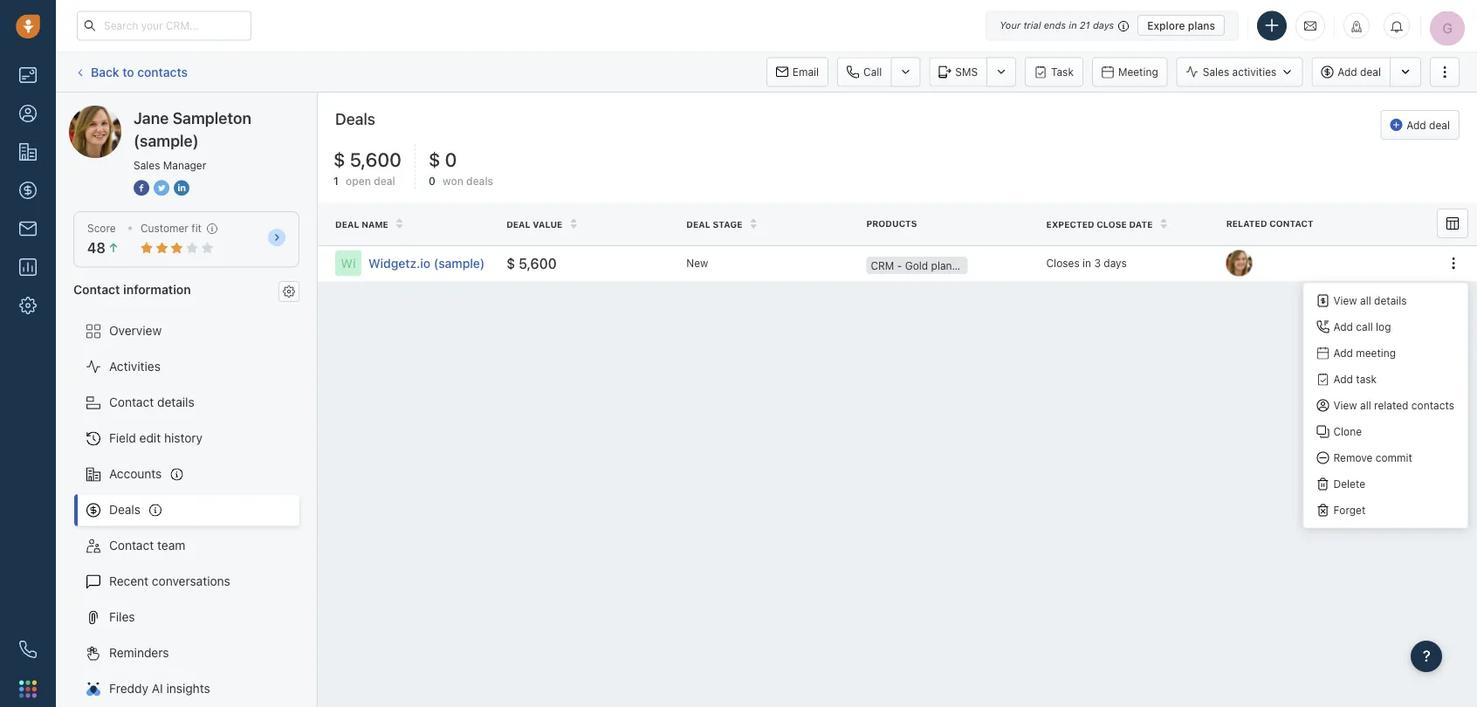 Task type: describe. For each thing, give the bounding box(es) containing it.
plans
[[1188, 19, 1215, 31]]

(sample) inside crm - gold plan monthly (sample) closes in 3 days
[[998, 259, 1041, 272]]

explore plans link
[[1138, 15, 1225, 36]]

remove commit
[[1334, 452, 1412, 464]]

task
[[1051, 66, 1074, 78]]

0 horizontal spatial 0
[[429, 175, 435, 187]]

sampleton inside jane sampleton (sample)
[[173, 108, 251, 127]]

view for view all details
[[1334, 295, 1357, 307]]

add task
[[1334, 373, 1377, 385]]

view for view all related contacts
[[1334, 399, 1357, 412]]

view all details link
[[1304, 288, 1468, 314]]

view all related contacts
[[1334, 399, 1455, 412]]

files
[[109, 610, 135, 624]]

recent conversations
[[109, 574, 230, 589]]

related
[[1226, 219, 1267, 229]]

conversations
[[152, 574, 230, 589]]

in inside crm - gold plan monthly (sample) closes in 3 days
[[1083, 257, 1091, 269]]

call link
[[837, 57, 891, 87]]

jane sampleton (sample) up the manager
[[134, 108, 251, 150]]

deal name
[[335, 219, 388, 229]]

crm
[[871, 259, 894, 272]]

0 vertical spatial in
[[1069, 20, 1077, 31]]

manager
[[163, 159, 206, 171]]

$ 5,600
[[507, 255, 557, 271]]

view all details
[[1334, 295, 1407, 307]]

sampleton down back to contacts
[[134, 105, 194, 120]]

team
[[157, 538, 185, 553]]

0 horizontal spatial add deal
[[1338, 66, 1381, 78]]

$ 0 0 won deals
[[429, 148, 493, 187]]

field
[[109, 431, 136, 445]]

new
[[686, 257, 708, 269]]

products
[[866, 219, 917, 229]]

explore
[[1147, 19, 1185, 31]]

email
[[793, 66, 819, 78]]

$ for $ 0
[[429, 148, 441, 170]]

1 vertical spatial deal
[[1429, 119, 1450, 131]]

email image
[[1304, 19, 1317, 33]]

fit
[[191, 222, 202, 234]]

contacts inside the "back to contacts" link
[[137, 64, 188, 79]]

commit
[[1376, 452, 1412, 464]]

overview
[[109, 324, 162, 338]]

name
[[362, 219, 388, 229]]

back
[[91, 64, 119, 79]]

freddy
[[109, 682, 148, 696]]

5,600 for $ 5,600
[[519, 255, 557, 271]]

3
[[1094, 257, 1101, 269]]

information
[[123, 282, 191, 296]]

deal value
[[507, 219, 563, 229]]

expected
[[1046, 219, 1094, 229]]

$ 5,600 1 open deal
[[334, 148, 402, 187]]

widgetz.io (sample)
[[368, 256, 485, 270]]

expected close date
[[1046, 219, 1153, 229]]

1 horizontal spatial deals
[[335, 109, 375, 128]]

-
[[897, 259, 902, 272]]

1 horizontal spatial contacts
[[1412, 399, 1455, 412]]

all for related
[[1360, 399, 1371, 412]]

jane sampleton (sample) up sales manager
[[104, 105, 247, 120]]

sales manager
[[134, 159, 206, 171]]

gold
[[905, 259, 928, 272]]

phone image
[[19, 641, 37, 658]]

plan
[[931, 259, 952, 272]]

add meeting
[[1334, 347, 1396, 359]]

all for details
[[1360, 295, 1371, 307]]

log
[[1376, 321, 1391, 333]]

stage
[[713, 219, 743, 229]]

insights
[[166, 682, 210, 696]]

related contact
[[1226, 219, 1314, 229]]

explore plans
[[1147, 19, 1215, 31]]

meeting button
[[1092, 57, 1168, 87]]

field edit history
[[109, 431, 203, 445]]

1 horizontal spatial jane
[[134, 108, 169, 127]]

wi
[[341, 256, 356, 270]]

facebook circled image
[[134, 178, 149, 197]]

customer fit
[[140, 222, 202, 234]]

activities
[[109, 359, 161, 374]]

widgetz.io
[[368, 256, 431, 270]]

0 horizontal spatial jane
[[104, 105, 131, 120]]

0 horizontal spatial deals
[[109, 503, 141, 517]]

deal for deal value
[[507, 219, 530, 229]]

21
[[1080, 20, 1090, 31]]

contact for contact details
[[109, 395, 154, 410]]

call
[[1356, 321, 1373, 333]]

monthly
[[955, 259, 995, 272]]

to
[[122, 64, 134, 79]]

linkedin circled image
[[174, 178, 189, 197]]

freddy ai insights
[[109, 682, 210, 696]]

1
[[334, 175, 339, 187]]

days inside crm - gold plan monthly (sample) closes in 3 days
[[1104, 257, 1127, 269]]

sales for sales activities
[[1203, 66, 1229, 78]]

delete
[[1334, 478, 1366, 490]]

48
[[87, 240, 106, 256]]

reminders
[[109, 646, 169, 660]]

2 horizontal spatial $
[[507, 255, 515, 271]]

deal stage
[[686, 219, 743, 229]]



Task type: vqa. For each thing, say whether or not it's contained in the screenshot.
Sales owner Gary Orlando
no



Task type: locate. For each thing, give the bounding box(es) containing it.
mng settings image
[[283, 285, 295, 298]]

add call log
[[1334, 321, 1391, 333]]

0 vertical spatial details
[[1374, 295, 1407, 307]]

contacts
[[137, 64, 188, 79], [1412, 399, 1455, 412]]

contact for contact information
[[73, 282, 120, 296]]

1 vertical spatial deals
[[109, 503, 141, 517]]

0 vertical spatial contacts
[[137, 64, 188, 79]]

deal left name
[[335, 219, 359, 229]]

0 vertical spatial contact
[[73, 282, 120, 296]]

1 horizontal spatial add deal
[[1407, 119, 1450, 131]]

1 vertical spatial 5,600
[[519, 255, 557, 271]]

0 horizontal spatial deal
[[374, 175, 395, 187]]

5,600 for $ 5,600 1 open deal
[[350, 148, 402, 170]]

0 left won
[[429, 175, 435, 187]]

sales
[[1203, 66, 1229, 78], [134, 159, 160, 171]]

jane down back to contacts
[[134, 108, 169, 127]]

close
[[1097, 219, 1127, 229]]

sales activities
[[1203, 66, 1277, 78]]

0 vertical spatial 0
[[445, 148, 457, 170]]

back to contacts link
[[73, 58, 189, 86]]

all up call
[[1360, 295, 1371, 307]]

deals up $ 5,600 1 open deal
[[335, 109, 375, 128]]

sms
[[955, 66, 978, 78]]

1 vertical spatial in
[[1083, 257, 1091, 269]]

$ right $ 5,600 1 open deal
[[429, 148, 441, 170]]

$
[[334, 148, 345, 170], [429, 148, 441, 170], [507, 255, 515, 271]]

sampleton
[[134, 105, 194, 120], [173, 108, 251, 127]]

0 vertical spatial 5,600
[[350, 148, 402, 170]]

ai
[[152, 682, 163, 696]]

contacts right related
[[1412, 399, 1455, 412]]

0
[[445, 148, 457, 170], [429, 175, 435, 187]]

deal for deal stage
[[686, 219, 710, 229]]

days right 3
[[1104, 257, 1127, 269]]

deal left the value
[[507, 219, 530, 229]]

(sample) inside jane sampleton (sample)
[[134, 131, 199, 150]]

meeting
[[1118, 66, 1158, 78]]

contact team
[[109, 538, 185, 553]]

1 horizontal spatial details
[[1374, 295, 1407, 307]]

0 vertical spatial deals
[[335, 109, 375, 128]]

deals down accounts
[[109, 503, 141, 517]]

(sample) left closes
[[998, 259, 1041, 272]]

0 horizontal spatial deal
[[335, 219, 359, 229]]

2 horizontal spatial deal
[[1429, 119, 1450, 131]]

0 up won
[[445, 148, 457, 170]]

0 vertical spatial days
[[1093, 20, 1114, 31]]

contact
[[1270, 219, 1314, 229]]

contact for contact team
[[109, 538, 154, 553]]

contact information
[[73, 282, 191, 296]]

0 vertical spatial add deal
[[1338, 66, 1381, 78]]

1 deal from the left
[[335, 219, 359, 229]]

email button
[[766, 57, 829, 87]]

contact down 48
[[73, 282, 120, 296]]

date
[[1129, 219, 1153, 229]]

closes
[[1046, 257, 1080, 269]]

view up add call log
[[1334, 295, 1357, 307]]

0 vertical spatial deal
[[1360, 66, 1381, 78]]

open
[[346, 175, 371, 187]]

details up log on the right top
[[1374, 295, 1407, 307]]

0 horizontal spatial in
[[1069, 20, 1077, 31]]

in
[[1069, 20, 1077, 31], [1083, 257, 1091, 269]]

value
[[533, 219, 563, 229]]

2 vertical spatial deal
[[374, 175, 395, 187]]

48 button
[[87, 240, 120, 256]]

3 deal from the left
[[686, 219, 710, 229]]

$ up 1
[[334, 148, 345, 170]]

2 horizontal spatial deal
[[686, 219, 710, 229]]

Search your CRM... text field
[[77, 11, 251, 41]]

accounts
[[109, 467, 162, 481]]

2 all from the top
[[1360, 399, 1371, 412]]

0 vertical spatial add deal button
[[1312, 57, 1390, 87]]

2 view from the top
[[1334, 399, 1357, 412]]

call
[[864, 66, 882, 78]]

sales for sales manager
[[134, 159, 160, 171]]

sampleton up the manager
[[173, 108, 251, 127]]

1 horizontal spatial sales
[[1203, 66, 1229, 78]]

0 vertical spatial all
[[1360, 295, 1371, 307]]

history
[[164, 431, 203, 445]]

related
[[1374, 399, 1409, 412]]

1 horizontal spatial $
[[429, 148, 441, 170]]

0 vertical spatial view
[[1334, 295, 1357, 307]]

1 horizontal spatial in
[[1083, 257, 1091, 269]]

view up clone
[[1334, 399, 1357, 412]]

freshworks switcher image
[[19, 680, 37, 698]]

1 vertical spatial 0
[[429, 175, 435, 187]]

contact down activities at the left bottom of page
[[109, 395, 154, 410]]

0 horizontal spatial $
[[334, 148, 345, 170]]

5,600 up open
[[350, 148, 402, 170]]

deal for deal name
[[335, 219, 359, 229]]

1 vertical spatial add deal
[[1407, 119, 1450, 131]]

$ inside $ 0 0 won deals
[[429, 148, 441, 170]]

1 horizontal spatial deal
[[1360, 66, 1381, 78]]

edit
[[139, 431, 161, 445]]

5,600 down deal value
[[519, 255, 557, 271]]

(sample) up sales manager
[[134, 131, 199, 150]]

activities
[[1232, 66, 1277, 78]]

0 horizontal spatial sales
[[134, 159, 160, 171]]

$ inside $ 5,600 1 open deal
[[334, 148, 345, 170]]

2 deal from the left
[[507, 219, 530, 229]]

2 vertical spatial contact
[[109, 538, 154, 553]]

your trial ends in 21 days
[[1000, 20, 1114, 31]]

(sample) up the manager
[[198, 105, 247, 120]]

crm - gold plan monthly (sample) closes in 3 days
[[871, 257, 1127, 272]]

1 horizontal spatial deal
[[507, 219, 530, 229]]

5,600 inside $ 5,600 1 open deal
[[350, 148, 402, 170]]

sms button
[[929, 57, 987, 87]]

meeting
[[1356, 347, 1396, 359]]

deal left "stage"
[[686, 219, 710, 229]]

twitter circled image
[[154, 178, 169, 197]]

deal
[[1360, 66, 1381, 78], [1429, 119, 1450, 131], [374, 175, 395, 187]]

1 vertical spatial details
[[157, 395, 194, 410]]

1 vertical spatial days
[[1104, 257, 1127, 269]]

days
[[1093, 20, 1114, 31], [1104, 257, 1127, 269]]

1 vertical spatial contacts
[[1412, 399, 1455, 412]]

1 view from the top
[[1334, 295, 1357, 307]]

1 horizontal spatial 0
[[445, 148, 457, 170]]

details up history
[[157, 395, 194, 410]]

remove
[[1334, 452, 1373, 464]]

1 vertical spatial add deal button
[[1381, 110, 1460, 140]]

contact
[[73, 282, 120, 296], [109, 395, 154, 410], [109, 538, 154, 553]]

0 horizontal spatial 5,600
[[350, 148, 402, 170]]

0 vertical spatial sales
[[1203, 66, 1229, 78]]

score
[[87, 222, 116, 234]]

(sample) right "widgetz.io"
[[434, 256, 485, 270]]

contacts right the to
[[137, 64, 188, 79]]

jane
[[104, 105, 131, 120], [134, 108, 169, 127]]

deal
[[335, 219, 359, 229], [507, 219, 530, 229], [686, 219, 710, 229]]

widgetz.io (sample) link
[[368, 255, 489, 272]]

contact up recent
[[109, 538, 154, 553]]

your
[[1000, 20, 1021, 31]]

all left related
[[1360, 399, 1371, 412]]

1 all from the top
[[1360, 295, 1371, 307]]

phone element
[[10, 632, 45, 667]]

customer
[[140, 222, 189, 234]]

sales up facebook circled image
[[134, 159, 160, 171]]

$ down deal value
[[507, 255, 515, 271]]

0 horizontal spatial details
[[157, 395, 194, 410]]

forget
[[1334, 504, 1366, 516]]

0 horizontal spatial contacts
[[137, 64, 188, 79]]

5,600
[[350, 148, 402, 170], [519, 255, 557, 271]]

jane down the to
[[104, 105, 131, 120]]

sales left activities
[[1203, 66, 1229, 78]]

add deal
[[1338, 66, 1381, 78], [1407, 119, 1450, 131]]

ends
[[1044, 20, 1066, 31]]

deal inside $ 5,600 1 open deal
[[374, 175, 395, 187]]

trial
[[1024, 20, 1041, 31]]

task
[[1356, 373, 1377, 385]]

recent
[[109, 574, 149, 589]]

(sample)
[[198, 105, 247, 120], [134, 131, 199, 150], [434, 256, 485, 270], [998, 259, 1041, 272]]

back to contacts
[[91, 64, 188, 79]]

view
[[1334, 295, 1357, 307], [1334, 399, 1357, 412]]

$ for $ 5,600
[[334, 148, 345, 170]]

1 vertical spatial sales
[[134, 159, 160, 171]]

clone
[[1334, 426, 1362, 438]]

1 vertical spatial contact
[[109, 395, 154, 410]]

deals
[[466, 175, 493, 187]]

1 vertical spatial all
[[1360, 399, 1371, 412]]

call button
[[837, 57, 891, 87]]

add
[[1338, 66, 1357, 78], [1407, 119, 1426, 131], [1334, 321, 1353, 333], [1334, 347, 1353, 359], [1334, 373, 1353, 385]]

in left 3
[[1083, 257, 1091, 269]]

1 vertical spatial view
[[1334, 399, 1357, 412]]

days right 21
[[1093, 20, 1114, 31]]

contact details
[[109, 395, 194, 410]]

deals
[[335, 109, 375, 128], [109, 503, 141, 517]]

in left 21
[[1069, 20, 1077, 31]]

1 horizontal spatial 5,600
[[519, 255, 557, 271]]

won
[[443, 175, 463, 187]]



